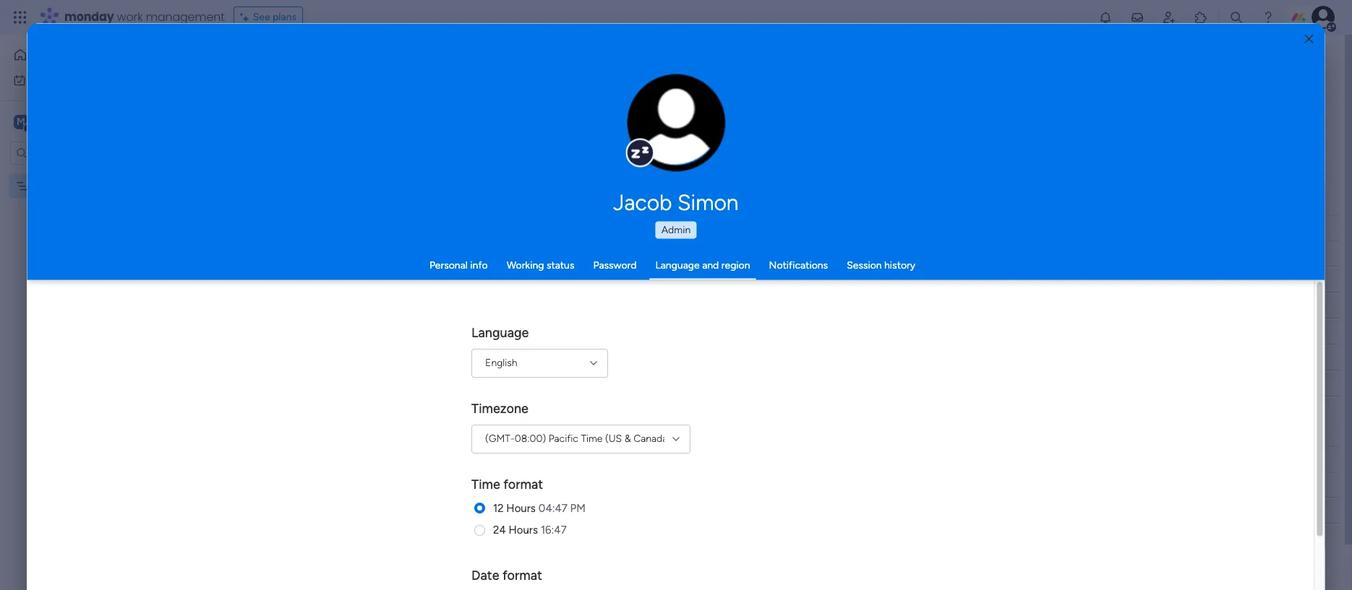 Task type: describe. For each thing, give the bounding box(es) containing it.
manage
[[221, 80, 257, 93]]

04:47
[[539, 502, 568, 515]]

&
[[625, 432, 631, 445]]

m
[[17, 115, 25, 128]]

jacob simon
[[614, 189, 739, 216]]

change
[[646, 131, 678, 141]]

info
[[470, 259, 488, 271]]

working on it
[[595, 273, 655, 286]]

owners,
[[384, 80, 419, 93]]

stands.
[[651, 80, 683, 93]]

not started
[[598, 248, 652, 260]]

english
[[486, 357, 518, 369]]

16:47
[[541, 524, 567, 537]]

(gmt-
[[486, 432, 515, 445]]

project
[[273, 274, 306, 286]]

admin
[[661, 223, 691, 236]]

picture
[[662, 143, 691, 154]]

track
[[525, 80, 548, 93]]

working status
[[507, 259, 575, 271]]

session
[[847, 259, 882, 271]]

jacob simon image
[[1312, 6, 1335, 29]]

region
[[722, 259, 750, 271]]

jacob
[[614, 189, 672, 216]]

timezone
[[472, 401, 529, 417]]

type
[[278, 80, 299, 93]]

owner
[[526, 453, 556, 465]]

Due date field
[[700, 220, 748, 236]]

management
[[146, 9, 225, 25]]

my board list box
[[0, 171, 184, 393]]

your
[[593, 80, 613, 93]]

workspace selection element
[[14, 113, 121, 132]]

it
[[649, 273, 655, 286]]

home image
[[13, 48, 27, 62]]

see plans
[[253, 11, 297, 23]]

personal info link
[[429, 259, 488, 271]]

nov 17
[[712, 274, 741, 285]]

hide button
[[583, 140, 636, 163]]

board
[[50, 180, 77, 192]]

1 vertical spatial and
[[702, 259, 719, 271]]

my for my board
[[34, 180, 48, 192]]

started
[[618, 248, 652, 260]]

08:00)
[[515, 432, 546, 445]]

language for language
[[472, 325, 529, 341]]

due date
[[704, 222, 745, 234]]

my for my work
[[32, 73, 46, 86]]

status
[[611, 453, 640, 465]]

work for monday
[[117, 9, 143, 25]]

invite members image
[[1162, 10, 1177, 25]]

status
[[547, 259, 575, 271]]

personal info
[[429, 259, 488, 271]]

session history link
[[847, 259, 916, 271]]

apps image
[[1194, 10, 1208, 25]]

hide
[[606, 145, 627, 157]]

my work
[[32, 73, 70, 86]]

more
[[679, 80, 703, 92]]

canada)
[[634, 432, 671, 445]]

date format
[[472, 568, 543, 584]]

24
[[494, 524, 506, 537]]

plans
[[273, 11, 297, 23]]

personal
[[429, 259, 468, 271]]

language and region
[[656, 259, 750, 271]]

notifications image
[[1098, 10, 1113, 25]]

change profile picture
[[646, 131, 707, 154]]

help image
[[1261, 10, 1276, 25]]

working for working status
[[507, 259, 544, 271]]

12 hours 04:47 pm
[[494, 502, 586, 515]]

project.
[[314, 80, 349, 93]]

notifications link
[[769, 259, 828, 271]]

0 horizontal spatial time
[[472, 477, 501, 492]]

password link
[[593, 259, 637, 271]]

change profile picture button
[[627, 74, 726, 172]]

manage any type of project. assign owners, set timelines and keep track of where your project stands.
[[221, 80, 683, 93]]

0 horizontal spatial and
[[481, 80, 498, 93]]

password
[[593, 259, 637, 271]]



Task type: locate. For each thing, give the bounding box(es) containing it.
search everything image
[[1229, 10, 1244, 25]]

format right date on the left bottom of page
[[503, 568, 543, 584]]

profile
[[681, 131, 707, 141]]

monday work management
[[64, 9, 225, 25]]

time
[[581, 432, 603, 445], [472, 477, 501, 492]]

monday
[[64, 9, 114, 25]]

and left keep
[[481, 80, 498, 93]]

nov
[[712, 274, 730, 285]]

date
[[724, 222, 745, 234]]

see inside see more link
[[660, 80, 677, 92]]

0 vertical spatial time
[[581, 432, 603, 445]]

of right type
[[302, 80, 311, 93]]

work right "monday"
[[117, 9, 143, 25]]

jacob simon button
[[477, 189, 875, 216]]

and up nov
[[702, 259, 719, 271]]

see more link
[[658, 79, 704, 93]]

workspace image
[[14, 114, 28, 130]]

1 vertical spatial my
[[34, 180, 48, 192]]

1 horizontal spatial of
[[550, 80, 560, 93]]

my inside button
[[32, 73, 46, 86]]

working status link
[[507, 259, 575, 271]]

pacific
[[549, 432, 579, 445]]

0 vertical spatial and
[[481, 80, 498, 93]]

format for date format
[[503, 568, 543, 584]]

hours for 12 hours
[[507, 502, 536, 515]]

of right track
[[550, 80, 560, 93]]

0 horizontal spatial see
[[253, 11, 270, 23]]

see left more
[[660, 80, 677, 92]]

my up the main
[[32, 73, 46, 86]]

column information image
[[654, 222, 666, 234]]

1 horizontal spatial work
[[117, 9, 143, 25]]

2 of from the left
[[550, 80, 560, 93]]

any
[[260, 80, 276, 93]]

my
[[32, 73, 46, 86], [34, 180, 48, 192]]

0 vertical spatial working
[[507, 259, 544, 271]]

project 1
[[273, 274, 313, 286]]

working
[[507, 259, 544, 271], [595, 273, 633, 286]]

0 horizontal spatial of
[[302, 80, 311, 93]]

1 vertical spatial time
[[472, 477, 501, 492]]

pm
[[571, 502, 586, 515]]

time left (us
[[581, 432, 603, 445]]

1 horizontal spatial see
[[660, 80, 677, 92]]

0 vertical spatial hours
[[507, 502, 536, 515]]

0 vertical spatial my
[[32, 73, 46, 86]]

my board
[[34, 180, 77, 192]]

where
[[562, 80, 590, 93]]

1
[[308, 274, 313, 286]]

1 vertical spatial work
[[48, 73, 70, 86]]

1 horizontal spatial and
[[702, 259, 719, 271]]

1 of from the left
[[302, 80, 311, 93]]

Owner field
[[522, 452, 560, 468]]

working for working on it
[[595, 273, 633, 286]]

0 vertical spatial language
[[656, 259, 700, 271]]

timelines
[[438, 80, 479, 93]]

1 horizontal spatial working
[[595, 273, 633, 286]]

on
[[635, 273, 647, 286]]

1 vertical spatial see
[[660, 80, 677, 92]]

collapse board header image
[[1308, 107, 1320, 119]]

see
[[253, 11, 270, 23], [660, 80, 677, 92]]

assign
[[351, 80, 381, 93]]

working down password
[[595, 273, 633, 286]]

hours right '12'
[[507, 502, 536, 515]]

1 horizontal spatial language
[[656, 259, 700, 271]]

and
[[481, 80, 498, 93], [702, 259, 719, 271]]

1 vertical spatial format
[[503, 568, 543, 584]]

language up english
[[472, 325, 529, 341]]

0 vertical spatial see
[[253, 11, 270, 23]]

session history
[[847, 259, 916, 271]]

work for my
[[48, 73, 70, 86]]

Search in workspace field
[[30, 145, 121, 161]]

workspace
[[61, 115, 119, 128]]

see inside see plans button
[[253, 11, 270, 23]]

select product image
[[13, 10, 27, 25]]

simon
[[678, 189, 739, 216]]

1 vertical spatial working
[[595, 273, 633, 286]]

language
[[656, 259, 700, 271], [472, 325, 529, 341]]

language down admin
[[656, 259, 700, 271]]

1 horizontal spatial time
[[581, 432, 603, 445]]

main
[[33, 115, 59, 128]]

hours for 24 hours
[[509, 524, 538, 537]]

(gmt-08:00) pacific time (us & canada)
[[486, 432, 671, 445]]

date
[[472, 568, 500, 584]]

format for time format
[[504, 477, 544, 492]]

17
[[732, 274, 741, 285]]

my inside 'list box'
[[34, 180, 48, 192]]

Status field
[[607, 452, 644, 468]]

(us
[[606, 432, 622, 445]]

hours
[[507, 502, 536, 515], [509, 524, 538, 537]]

work up 'workspace selection' "element"
[[48, 73, 70, 86]]

history
[[884, 259, 916, 271]]

set
[[422, 80, 436, 93]]

see for see more
[[660, 80, 677, 92]]

due
[[704, 222, 722, 234]]

see for see plans
[[253, 11, 270, 23]]

0 horizontal spatial language
[[472, 325, 529, 341]]

my left 'board'
[[34, 180, 48, 192]]

close image
[[1305, 34, 1314, 44]]

option
[[0, 173, 184, 176]]

0 horizontal spatial working
[[507, 259, 544, 271]]

0 vertical spatial work
[[117, 9, 143, 25]]

format
[[504, 477, 544, 492], [503, 568, 543, 584]]

main workspace
[[33, 115, 119, 128]]

12
[[494, 502, 504, 515]]

my work button
[[9, 68, 155, 91]]

inbox image
[[1130, 10, 1145, 25]]

0 horizontal spatial work
[[48, 73, 70, 86]]

time format
[[472, 477, 544, 492]]

see more
[[660, 80, 703, 92]]

working left "status"
[[507, 259, 544, 271]]

language and region link
[[656, 259, 750, 271]]

0 vertical spatial format
[[504, 477, 544, 492]]

not
[[598, 248, 616, 260]]

language for language and region
[[656, 259, 700, 271]]

see plans button
[[233, 7, 303, 28]]

hours right 24
[[509, 524, 538, 537]]

1 vertical spatial language
[[472, 325, 529, 341]]

notifications
[[769, 259, 828, 271]]

time up '12'
[[472, 477, 501, 492]]

work
[[117, 9, 143, 25], [48, 73, 70, 86]]

1 vertical spatial hours
[[509, 524, 538, 537]]

project
[[616, 80, 648, 93]]

keep
[[501, 80, 522, 93]]

work inside button
[[48, 73, 70, 86]]

format up the 12 hours 04:47 pm on the left
[[504, 477, 544, 492]]

see left plans
[[253, 11, 270, 23]]

24 hours 16:47
[[494, 524, 567, 537]]



Task type: vqa. For each thing, say whether or not it's contained in the screenshot.
the Update your working status Let everyone know your status
no



